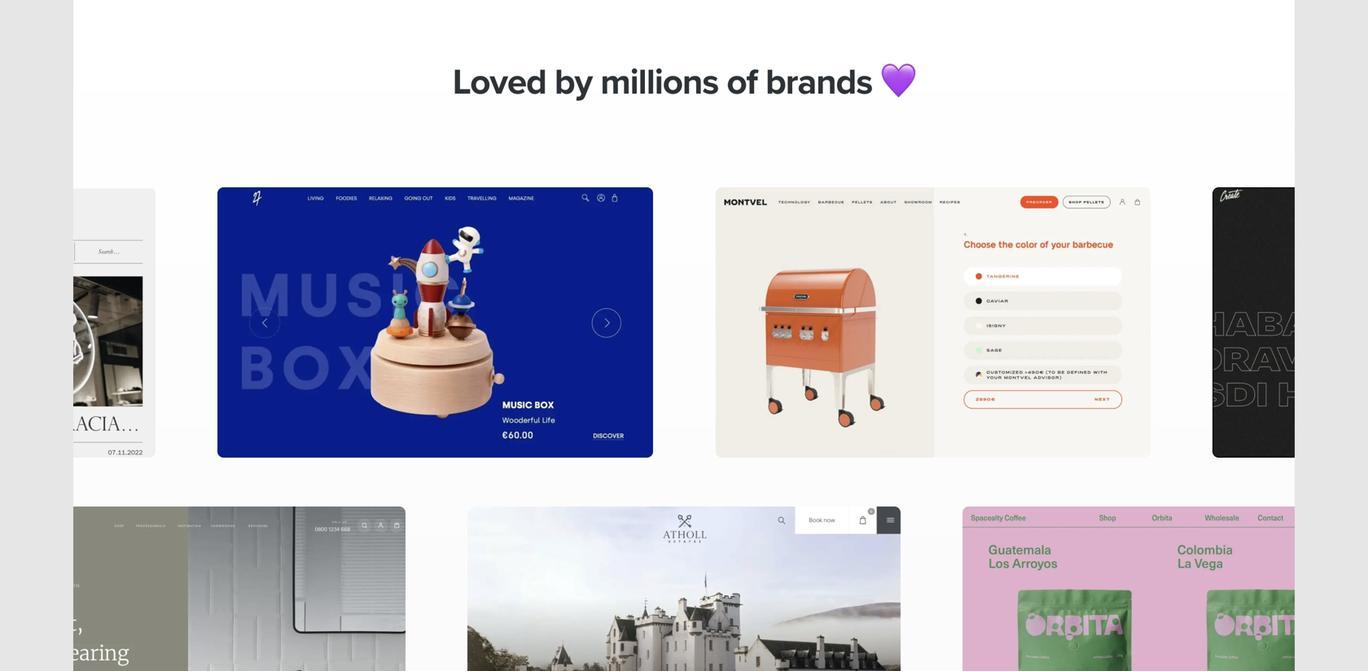 Task type: locate. For each thing, give the bounding box(es) containing it.
screenshot of atholl estates website image
[[468, 507, 901, 671]]

by
[[555, 61, 592, 104]]

of
[[727, 61, 757, 104]]

screenshot of cup of couple website image
[[0, 187, 155, 458]]

loved
[[453, 61, 546, 104]]

screenshot of montvel website image
[[715, 187, 1151, 458]]

screenshot of terzetto website image
[[0, 507, 406, 671]]



Task type: describe. For each thing, give the bounding box(es) containing it.
brands
[[766, 61, 873, 104]]

screenshot of orbita website image
[[963, 507, 1369, 671]]

millions
[[601, 61, 719, 104]]

screenshot of create website image
[[1213, 187, 1369, 458]]

loved by millions of brands 💜
[[453, 61, 916, 104]]

💜
[[881, 61, 916, 104]]



Task type: vqa. For each thing, say whether or not it's contained in the screenshot.
💜
yes



